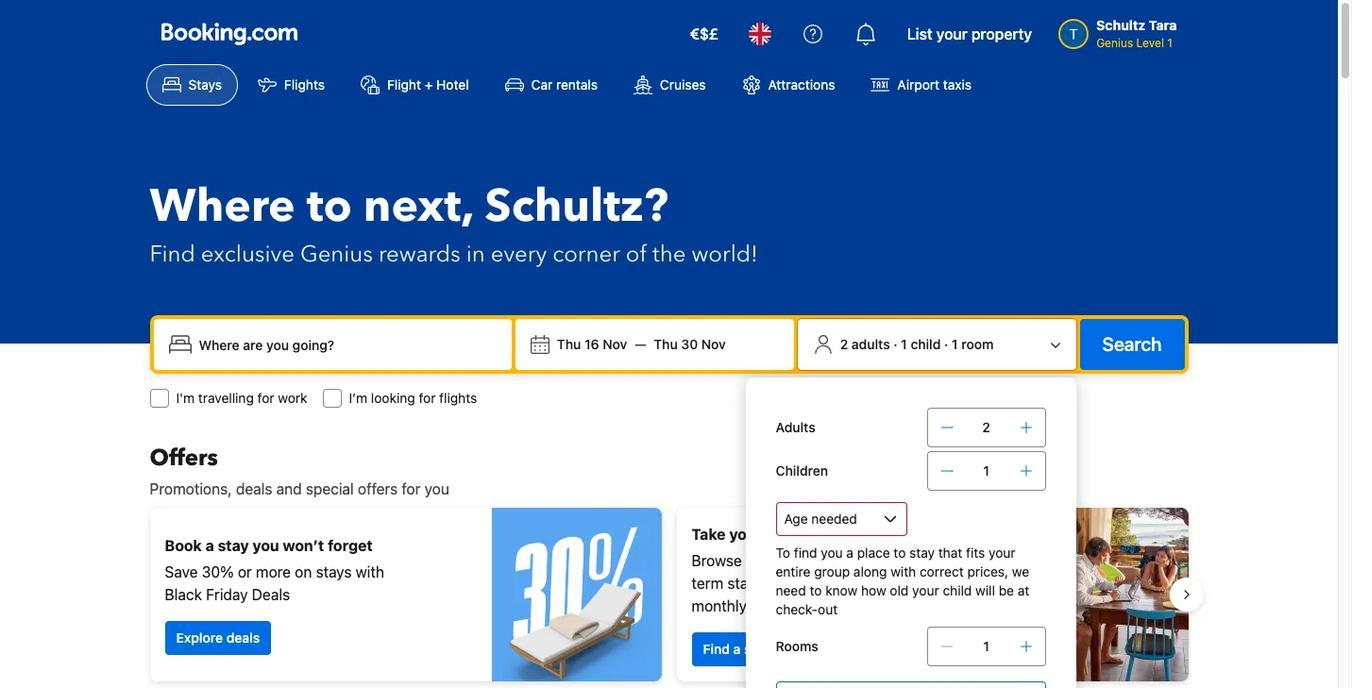 Task type: describe. For each thing, give the bounding box(es) containing it.
car
[[531, 76, 553, 93]]

1 vertical spatial to
[[894, 545, 906, 561]]

at inside to find you a place to stay that fits your entire group along with correct prices, we need to know how old your child will be at check-out
[[1018, 583, 1029, 599]]

child inside to find you a place to stay that fits your entire group along with correct prices, we need to know how old your child will be at check-out
[[943, 583, 972, 599]]

1 nov from the left
[[603, 336, 627, 352]]

be
[[999, 583, 1014, 599]]

offers
[[358, 481, 398, 498]]

know
[[825, 583, 858, 599]]

2 adults · 1 child · 1 room
[[840, 336, 994, 352]]

of
[[626, 239, 647, 270]]

cruises link
[[617, 64, 722, 106]]

deals inside 'link'
[[226, 630, 260, 646]]

along
[[853, 564, 887, 580]]

next,
[[363, 176, 473, 238]]

i'm
[[176, 390, 195, 406]]

forget
[[328, 537, 373, 554]]

prices,
[[967, 564, 1008, 580]]

list
[[907, 25, 933, 42]]

+
[[425, 76, 433, 93]]

with inside to find you a place to stay that fits your entire group along with correct prices, we need to know how old your child will be at check-out
[[891, 564, 916, 580]]

list your property link
[[896, 11, 1043, 57]]

€$£
[[690, 25, 718, 42]]

the
[[653, 239, 686, 270]]

we
[[1012, 564, 1029, 580]]

travelling
[[198, 390, 254, 406]]

correct
[[920, 564, 964, 580]]

won't
[[283, 537, 324, 554]]

for for flights
[[419, 390, 436, 406]]

you inside to find you a place to stay that fits your entire group along with correct prices, we need to know how old your child will be at check-out
[[821, 545, 843, 561]]

or
[[238, 564, 252, 581]]

work
[[278, 390, 307, 406]]

region containing take your longest holiday yet
[[135, 500, 1203, 688]]

level
[[1136, 36, 1164, 50]]

your inside take your longest holiday yet browse properties offering long- term stays, many at reduced monthly rates.
[[729, 526, 762, 543]]

flights
[[284, 76, 325, 93]]

schultz?
[[485, 176, 668, 238]]

in
[[466, 239, 485, 270]]

stay for find a stay
[[744, 641, 770, 657]]

a for book a stay you won't forget save 30% or more on stays with black friday deals
[[205, 537, 214, 554]]

airport taxis link
[[855, 64, 988, 106]]

term
[[692, 575, 723, 592]]

2 for 2
[[982, 419, 990, 435]]

save
[[165, 564, 198, 581]]

many
[[771, 575, 808, 592]]

30
[[681, 336, 698, 352]]

flight
[[387, 76, 421, 93]]

and
[[276, 481, 302, 498]]

reduced
[[830, 575, 886, 592]]

property
[[971, 25, 1032, 42]]

2 nov from the left
[[701, 336, 726, 352]]

stays
[[188, 76, 222, 93]]

your up prices,
[[989, 545, 1016, 561]]

1 right adults
[[901, 336, 907, 352]]

deals inside offers promotions, deals and special offers for you
[[236, 481, 272, 498]]

1 thu from the left
[[557, 336, 581, 352]]

1 down will
[[983, 638, 989, 654]]

friday
[[206, 586, 248, 603]]

i'm looking for flights
[[349, 390, 477, 406]]

schultz
[[1096, 17, 1145, 33]]

hotel
[[436, 76, 469, 93]]

properties
[[746, 552, 816, 569]]

offers
[[150, 443, 218, 474]]

cruises
[[660, 76, 706, 93]]

16
[[584, 336, 599, 352]]

your right "list"
[[936, 25, 968, 42]]

genius inside "where to next, schultz? find exclusive genius rewards in every corner of the world!"
[[300, 239, 373, 270]]

taxis
[[943, 76, 972, 93]]

to find you a place to stay that fits your entire group along with correct prices, we need to know how old your child will be at check-out
[[776, 545, 1029, 617]]

your account menu schultz tara genius level 1 element
[[1059, 8, 1184, 52]]

car rentals
[[531, 76, 598, 93]]

to inside "where to next, schultz? find exclusive genius rewards in every corner of the world!"
[[307, 176, 352, 238]]

book
[[165, 537, 202, 554]]

2 for 2 adults · 1 child · 1 room
[[840, 336, 848, 352]]

out
[[818, 601, 838, 617]]

special
[[306, 481, 354, 498]]

a for find a stay
[[733, 641, 741, 657]]

world!
[[692, 239, 758, 270]]

rewards
[[379, 239, 460, 270]]

find a stay link
[[692, 633, 782, 667]]

€$£ button
[[679, 11, 730, 57]]

that
[[938, 545, 962, 561]]

where to next, schultz? find exclusive genius rewards in every corner of the world!
[[150, 176, 758, 270]]

adults
[[776, 419, 815, 435]]

car rentals link
[[489, 64, 614, 106]]

thu 16 nov button
[[549, 328, 635, 362]]

take your longest holiday yet browse properties offering long- term stays, many at reduced monthly rates.
[[692, 526, 914, 615]]

exclusive
[[201, 239, 295, 270]]

for inside offers promotions, deals and special offers for you
[[402, 481, 421, 498]]



Task type: vqa. For each thing, say whether or not it's contained in the screenshot.
the deals within the Explore deals Link
yes



Task type: locate. For each thing, give the bounding box(es) containing it.
stay
[[218, 537, 249, 554], [909, 545, 935, 561], [744, 641, 770, 657]]

a down monthly
[[733, 641, 741, 657]]

1 horizontal spatial with
[[891, 564, 916, 580]]

1 vertical spatial child
[[943, 583, 972, 599]]

schultz tara genius level 1
[[1096, 17, 1177, 50]]

stay left rooms
[[744, 641, 770, 657]]

for right the 'offers'
[[402, 481, 421, 498]]

take
[[692, 526, 726, 543]]

1 horizontal spatial nov
[[701, 336, 726, 352]]

a
[[205, 537, 214, 554], [846, 545, 853, 561], [733, 641, 741, 657]]

rooms
[[776, 638, 818, 654]]

adults
[[852, 336, 890, 352]]

child left room
[[911, 336, 941, 352]]

a inside to find you a place to stay that fits your entire group along with correct prices, we need to know how old your child will be at check-out
[[846, 545, 853, 561]]

2 horizontal spatial to
[[894, 545, 906, 561]]

2 down room
[[982, 419, 990, 435]]

check-
[[776, 601, 818, 617]]

0 horizontal spatial at
[[812, 575, 826, 592]]

1 left room
[[952, 336, 958, 352]]

Where are you going? field
[[191, 328, 504, 362]]

thu left 16
[[557, 336, 581, 352]]

list your property
[[907, 25, 1032, 42]]

explore
[[176, 630, 223, 646]]

0 horizontal spatial find
[[150, 239, 195, 270]]

thu 30 nov button
[[646, 328, 733, 362]]

0 vertical spatial genius
[[1096, 36, 1133, 50]]

1 up fits
[[983, 463, 989, 479]]

at right be
[[1018, 583, 1029, 599]]

with
[[356, 564, 384, 581], [891, 564, 916, 580]]

how
[[861, 583, 886, 599]]

1 horizontal spatial to
[[810, 583, 822, 599]]

take your longest holiday yet image
[[1018, 508, 1188, 682]]

rentals
[[556, 76, 598, 93]]

corner
[[552, 239, 620, 270]]

attractions link
[[726, 64, 851, 106]]

·
[[893, 336, 897, 352], [944, 336, 948, 352]]

2 thu from the left
[[654, 336, 678, 352]]

stays,
[[727, 575, 767, 592]]

child inside 2 adults · 1 child · 1 room button
[[911, 336, 941, 352]]

you up more
[[253, 537, 279, 554]]

2 vertical spatial to
[[810, 583, 822, 599]]

0 horizontal spatial with
[[356, 564, 384, 581]]

2 horizontal spatial stay
[[909, 545, 935, 561]]

children
[[776, 463, 828, 479]]

30%
[[202, 564, 234, 581]]

search
[[1102, 333, 1162, 355]]

0 vertical spatial 2
[[840, 336, 848, 352]]

at
[[812, 575, 826, 592], [1018, 583, 1029, 599]]

longest
[[766, 526, 821, 543]]

flight + hotel link
[[345, 64, 485, 106]]

monthly
[[692, 598, 747, 615]]

0 vertical spatial find
[[150, 239, 195, 270]]

you up group on the right bottom of the page
[[821, 545, 843, 561]]

0 vertical spatial child
[[911, 336, 941, 352]]

at inside take your longest holiday yet browse properties offering long- term stays, many at reduced monthly rates.
[[812, 575, 826, 592]]

find
[[794, 545, 817, 561]]

more
[[256, 564, 291, 581]]

a right book
[[205, 537, 214, 554]]

1 horizontal spatial child
[[943, 583, 972, 599]]

airport
[[897, 76, 940, 93]]

1 horizontal spatial you
[[425, 481, 449, 498]]

you inside offers promotions, deals and special offers for you
[[425, 481, 449, 498]]

your down correct
[[912, 583, 939, 599]]

search button
[[1080, 319, 1184, 370]]

to up out
[[810, 583, 822, 599]]

find a stay
[[703, 641, 770, 657]]

with inside book a stay you won't forget save 30% or more on stays with black friday deals
[[356, 564, 384, 581]]

—
[[635, 336, 646, 352]]

at up out
[[812, 575, 826, 592]]

0 horizontal spatial 2
[[840, 336, 848, 352]]

2 inside button
[[840, 336, 848, 352]]

thu left the 30 on the right of page
[[654, 336, 678, 352]]

stay up or
[[218, 537, 249, 554]]

you right the 'offers'
[[425, 481, 449, 498]]

i'm travelling for work
[[176, 390, 307, 406]]

0 horizontal spatial you
[[253, 537, 279, 554]]

to
[[776, 545, 790, 561]]

genius
[[1096, 36, 1133, 50], [300, 239, 373, 270]]

your right take
[[729, 526, 762, 543]]

explore deals
[[176, 630, 260, 646]]

1 vertical spatial genius
[[300, 239, 373, 270]]

1
[[1167, 36, 1173, 50], [901, 336, 907, 352], [952, 336, 958, 352], [983, 463, 989, 479], [983, 638, 989, 654]]

1 horizontal spatial genius
[[1096, 36, 1133, 50]]

stay inside to find you a place to stay that fits your entire group along with correct prices, we need to know how old your child will be at check-out
[[909, 545, 935, 561]]

every
[[491, 239, 547, 270]]

browse
[[692, 552, 742, 569]]

a down holiday
[[846, 545, 853, 561]]

genius inside schultz tara genius level 1
[[1096, 36, 1133, 50]]

black
[[165, 586, 202, 603]]

nov right 16
[[603, 336, 627, 352]]

fits
[[966, 545, 985, 561]]

long-
[[877, 552, 914, 569]]

deals left "and"
[[236, 481, 272, 498]]

0 horizontal spatial to
[[307, 176, 352, 238]]

i'm
[[349, 390, 367, 406]]

0 vertical spatial deals
[[236, 481, 272, 498]]

search for black friday deals on stays image
[[491, 508, 661, 682]]

you inside book a stay you won't forget save 30% or more on stays with black friday deals
[[253, 537, 279, 554]]

for for work
[[257, 390, 274, 406]]

yet
[[881, 526, 904, 543]]

looking
[[371, 390, 415, 406]]

room
[[961, 336, 994, 352]]

2 with from the left
[[891, 564, 916, 580]]

1 horizontal spatial a
[[733, 641, 741, 657]]

find down monthly
[[703, 641, 730, 657]]

region
[[135, 500, 1203, 688]]

offers promotions, deals and special offers for you
[[150, 443, 449, 498]]

holiday
[[824, 526, 877, 543]]

· right adults
[[893, 336, 897, 352]]

1 inside schultz tara genius level 1
[[1167, 36, 1173, 50]]

stay up correct
[[909, 545, 935, 561]]

old
[[890, 583, 909, 599]]

2 horizontal spatial a
[[846, 545, 853, 561]]

1 horizontal spatial ·
[[944, 336, 948, 352]]

booking.com image
[[161, 23, 297, 45]]

1 horizontal spatial at
[[1018, 583, 1029, 599]]

to down yet
[[894, 545, 906, 561]]

find
[[150, 239, 195, 270], [703, 641, 730, 657]]

1 horizontal spatial stay
[[744, 641, 770, 657]]

with down forget
[[356, 564, 384, 581]]

deals right 'explore'
[[226, 630, 260, 646]]

2 · from the left
[[944, 336, 948, 352]]

where
[[150, 176, 295, 238]]

2 adults · 1 child · 1 room button
[[805, 327, 1068, 363]]

book a stay you won't forget save 30% or more on stays with black friday deals
[[165, 537, 384, 603]]

1 horizontal spatial find
[[703, 641, 730, 657]]

0 horizontal spatial nov
[[603, 336, 627, 352]]

find inside "where to next, schultz? find exclusive genius rewards in every corner of the world!"
[[150, 239, 195, 270]]

2 horizontal spatial you
[[821, 545, 843, 561]]

rates.
[[751, 598, 790, 615]]

stays
[[316, 564, 352, 581]]

1 vertical spatial deals
[[226, 630, 260, 646]]

0 horizontal spatial thu
[[557, 336, 581, 352]]

flights link
[[242, 64, 341, 106]]

for left "flights"
[[419, 390, 436, 406]]

1 vertical spatial find
[[703, 641, 730, 657]]

stays link
[[146, 64, 238, 106]]

· left room
[[944, 336, 948, 352]]

place
[[857, 545, 890, 561]]

to left next,
[[307, 176, 352, 238]]

genius down schultz
[[1096, 36, 1133, 50]]

1 vertical spatial 2
[[982, 419, 990, 435]]

nov right the 30 on the right of page
[[701, 336, 726, 352]]

find inside "find a stay" link
[[703, 641, 730, 657]]

0 horizontal spatial stay
[[218, 537, 249, 554]]

1 · from the left
[[893, 336, 897, 352]]

stay for book a stay you won't forget save 30% or more on stays with black friday deals
[[218, 537, 249, 554]]

need
[[776, 583, 806, 599]]

1 with from the left
[[356, 564, 384, 581]]

0 horizontal spatial a
[[205, 537, 214, 554]]

promotions,
[[150, 481, 232, 498]]

for
[[257, 390, 274, 406], [419, 390, 436, 406], [402, 481, 421, 498]]

attractions
[[768, 76, 835, 93]]

entire
[[776, 564, 811, 580]]

1 down tara
[[1167, 36, 1173, 50]]

0 vertical spatial to
[[307, 176, 352, 238]]

a inside book a stay you won't forget save 30% or more on stays with black friday deals
[[205, 537, 214, 554]]

explore deals link
[[165, 621, 271, 655]]

1 horizontal spatial thu
[[654, 336, 678, 352]]

thu 16 nov — thu 30 nov
[[557, 336, 726, 352]]

group
[[814, 564, 850, 580]]

0 horizontal spatial child
[[911, 336, 941, 352]]

offering
[[820, 552, 873, 569]]

genius left the rewards
[[300, 239, 373, 270]]

for left work at the bottom
[[257, 390, 274, 406]]

0 horizontal spatial ·
[[893, 336, 897, 352]]

will
[[975, 583, 995, 599]]

find down where
[[150, 239, 195, 270]]

tara
[[1149, 17, 1177, 33]]

airport taxis
[[897, 76, 972, 93]]

2
[[840, 336, 848, 352], [982, 419, 990, 435]]

deals
[[252, 586, 290, 603]]

stay inside book a stay you won't forget save 30% or more on stays with black friday deals
[[218, 537, 249, 554]]

0 horizontal spatial genius
[[300, 239, 373, 270]]

with up old
[[891, 564, 916, 580]]

2 left adults
[[840, 336, 848, 352]]

1 horizontal spatial 2
[[982, 419, 990, 435]]

child down correct
[[943, 583, 972, 599]]



